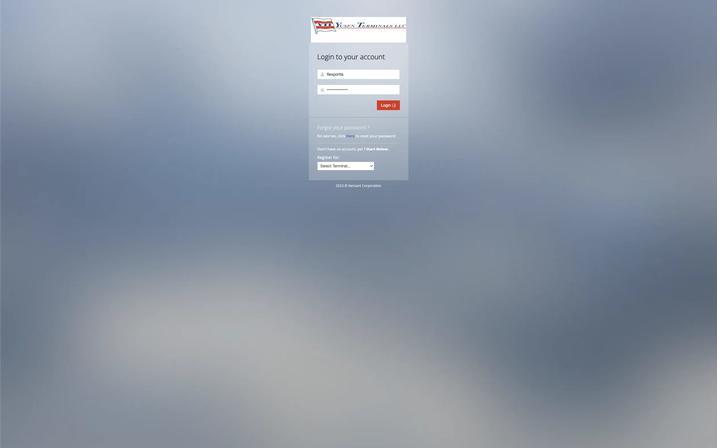Task type: describe. For each thing, give the bounding box(es) containing it.
lock image
[[320, 87, 325, 92]]

don't
[[317, 146, 327, 152]]

login for login
[[381, 103, 392, 108]]

password.
[[379, 133, 396, 138]]

©
[[345, 183, 347, 188]]

password
[[345, 124, 366, 131]]

for:
[[333, 155, 340, 160]]

forgot your password ? no worries, click here to reset your password.
[[317, 124, 396, 138]]

0 horizontal spatial your
[[333, 124, 343, 131]]

2 horizontal spatial your
[[370, 133, 378, 138]]

login for login to your account
[[317, 52, 334, 61]]

below.
[[376, 146, 389, 152]]

1 horizontal spatial your
[[344, 52, 358, 61]]

no
[[317, 133, 322, 138]]

here link
[[346, 133, 355, 138]]

account
[[360, 52, 385, 61]]

here
[[346, 133, 355, 138]]

1 vertical spatial ?
[[364, 146, 365, 152]]

register
[[317, 155, 332, 160]]

start
[[366, 146, 376, 152]]

versiant
[[348, 183, 361, 188]]

2023 © versiant corporation
[[336, 183, 381, 188]]

to inside forgot your password ? no worries, click here to reset your password.
[[356, 133, 359, 138]]

account,
[[342, 146, 357, 152]]

Username text field
[[317, 70, 400, 79]]

.
[[389, 146, 390, 152]]



Task type: vqa. For each thing, say whether or not it's contained in the screenshot.
the rightmost to
yes



Task type: locate. For each thing, give the bounding box(es) containing it.
1 vertical spatial your
[[333, 124, 343, 131]]

your up the username text field
[[344, 52, 358, 61]]

your right reset
[[370, 133, 378, 138]]

1 vertical spatial to
[[356, 133, 359, 138]]

0 vertical spatial ?
[[367, 124, 369, 131]]

1 horizontal spatial ?
[[367, 124, 369, 131]]

worries,
[[323, 133, 337, 138]]

1 horizontal spatial login
[[381, 103, 392, 108]]

? up reset
[[367, 124, 369, 131]]

login inside button
[[381, 103, 392, 108]]

0 vertical spatial login
[[317, 52, 334, 61]]

don't have an account, yet ? start below. .
[[317, 146, 391, 152]]

your
[[344, 52, 358, 61], [333, 124, 343, 131], [370, 133, 378, 138]]

have
[[328, 146, 336, 152]]

0 horizontal spatial login
[[317, 52, 334, 61]]

0 horizontal spatial to
[[336, 52, 343, 61]]

corporation
[[362, 183, 381, 188]]

login
[[317, 52, 334, 61], [381, 103, 392, 108]]

user image
[[320, 72, 325, 77]]

your up click
[[333, 124, 343, 131]]

?
[[367, 124, 369, 131], [364, 146, 365, 152]]

an
[[337, 146, 341, 152]]

click
[[338, 133, 345, 138]]

? right yet
[[364, 146, 365, 152]]

forgot
[[317, 124, 332, 131]]

reset
[[360, 133, 369, 138]]

login button
[[377, 100, 400, 110]]

0 vertical spatial to
[[336, 52, 343, 61]]

swapright image
[[392, 104, 396, 108]]

to
[[336, 52, 343, 61], [356, 133, 359, 138]]

1 horizontal spatial to
[[356, 133, 359, 138]]

to up the username text field
[[336, 52, 343, 61]]

1 vertical spatial login
[[381, 103, 392, 108]]

yet
[[358, 146, 363, 152]]

0 horizontal spatial ?
[[364, 146, 365, 152]]

2 vertical spatial your
[[370, 133, 378, 138]]

register for:
[[317, 155, 340, 160]]

2023
[[336, 183, 344, 188]]

? inside forgot your password ? no worries, click here to reset your password.
[[367, 124, 369, 131]]

Password password field
[[317, 85, 400, 94]]

login to your account
[[317, 52, 385, 61]]

to right here "link"
[[356, 133, 359, 138]]

0 vertical spatial your
[[344, 52, 358, 61]]



